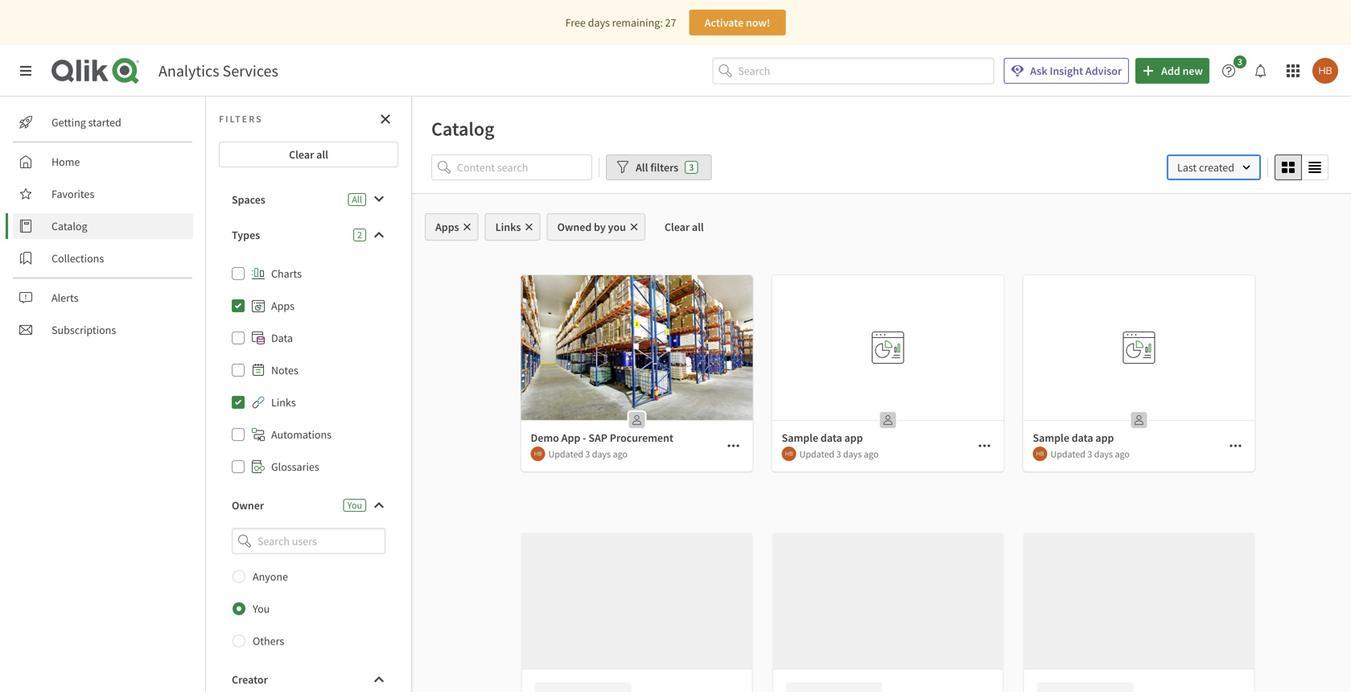 Task type: locate. For each thing, give the bounding box(es) containing it.
advisor
[[1086, 64, 1122, 78]]

2 personal element from the left
[[875, 407, 901, 433]]

Content search text field
[[457, 155, 592, 180]]

0 vertical spatial apps
[[435, 220, 459, 234]]

1 horizontal spatial howard brown image
[[1313, 58, 1339, 84]]

ask insight advisor
[[1031, 64, 1122, 78]]

0 horizontal spatial howard brown image
[[531, 447, 545, 461]]

0 horizontal spatial catalog
[[52, 219, 87, 233]]

new
[[1183, 64, 1203, 78]]

2
[[357, 229, 362, 241]]

1 more actions image from the left
[[727, 440, 740, 452]]

0 horizontal spatial data
[[821, 431, 843, 445]]

howard brown image
[[531, 447, 545, 461], [1033, 447, 1048, 461]]

1 horizontal spatial howard brown image
[[1033, 447, 1048, 461]]

1 horizontal spatial sample data app
[[1033, 431, 1114, 445]]

0 horizontal spatial sample data app
[[782, 431, 863, 445]]

howard brown image for sample data app
[[1033, 447, 1048, 461]]

catalog inside navigation pane 'element'
[[52, 219, 87, 233]]

0 vertical spatial all
[[636, 160, 648, 175]]

alerts
[[52, 291, 78, 305]]

1 horizontal spatial apps
[[435, 220, 459, 234]]

add new button
[[1136, 58, 1210, 84]]

ago for second more actions icon from right
[[864, 448, 879, 460]]

0 vertical spatial links
[[496, 220, 521, 234]]

2 horizontal spatial howard brown element
[[1033, 447, 1048, 461]]

1 vertical spatial catalog
[[52, 219, 87, 233]]

1 horizontal spatial catalog
[[431, 117, 495, 141]]

1 horizontal spatial clear all button
[[652, 213, 717, 241]]

updated 3 days ago for personal element for third more actions icon from right
[[549, 448, 628, 460]]

1 howard brown image from the left
[[531, 447, 545, 461]]

services
[[223, 61, 278, 81]]

1 horizontal spatial clear all
[[665, 220, 704, 234]]

0 horizontal spatial updated
[[549, 448, 584, 460]]

data
[[821, 431, 843, 445], [1072, 431, 1094, 445]]

1 horizontal spatial you
[[348, 499, 362, 512]]

notes
[[271, 363, 298, 378]]

1 vertical spatial howard brown image
[[782, 447, 797, 461]]

2 howard brown image from the left
[[1033, 447, 1048, 461]]

owned by you button
[[547, 213, 645, 241]]

howard brown image
[[1313, 58, 1339, 84], [782, 447, 797, 461]]

howard brown element for personal element for third more actions icon from right
[[531, 447, 545, 461]]

1 app from the left
[[845, 431, 863, 445]]

apps up data
[[271, 299, 295, 313]]

1 vertical spatial clear
[[665, 220, 690, 234]]

2 sample from the left
[[1033, 431, 1070, 445]]

1 vertical spatial apps
[[271, 299, 295, 313]]

0 horizontal spatial clear all button
[[219, 142, 398, 167]]

app for second more actions icon from right
[[845, 431, 863, 445]]

2 ago from the left
[[864, 448, 879, 460]]

0 vertical spatial all
[[316, 147, 328, 162]]

1 vertical spatial links
[[271, 395, 296, 410]]

free
[[566, 15, 586, 30]]

all
[[316, 147, 328, 162], [692, 220, 704, 234]]

clear for the rightmost clear all button
[[665, 220, 690, 234]]

sample data app
[[782, 431, 863, 445], [1033, 431, 1114, 445]]

by
[[594, 220, 606, 234]]

2 updated 3 days ago from the left
[[800, 448, 879, 460]]

1 updated from the left
[[549, 448, 584, 460]]

all
[[636, 160, 648, 175], [352, 193, 362, 206]]

2 data from the left
[[1072, 431, 1094, 445]]

creator
[[232, 673, 268, 687]]

1 horizontal spatial howard brown element
[[782, 447, 797, 461]]

1 vertical spatial clear all button
[[652, 213, 717, 241]]

all inside filters region
[[636, 160, 648, 175]]

1 howard brown element from the left
[[531, 447, 545, 461]]

creator button
[[219, 667, 398, 692]]

0 horizontal spatial all
[[316, 147, 328, 162]]

0 horizontal spatial clear
[[289, 147, 314, 162]]

you inside owner option group
[[253, 602, 270, 616]]

1 ago from the left
[[613, 448, 628, 460]]

3 inside filters region
[[689, 161, 694, 173]]

0 horizontal spatial all
[[352, 193, 362, 206]]

owned
[[557, 220, 592, 234]]

3 howard brown element from the left
[[1033, 447, 1048, 461]]

0 vertical spatial clear all
[[289, 147, 328, 162]]

1 vertical spatial you
[[253, 602, 270, 616]]

2 sample data app from the left
[[1033, 431, 1114, 445]]

2 horizontal spatial more actions image
[[1230, 440, 1242, 452]]

days
[[588, 15, 610, 30], [592, 448, 611, 460], [843, 448, 862, 460], [1095, 448, 1113, 460]]

2 howard brown element from the left
[[782, 447, 797, 461]]

27
[[665, 15, 677, 30]]

clear all button down filters
[[652, 213, 717, 241]]

3 updated from the left
[[1051, 448, 1086, 460]]

1 horizontal spatial personal element
[[875, 407, 901, 433]]

0 horizontal spatial app
[[845, 431, 863, 445]]

catalog link
[[13, 213, 193, 239]]

1 horizontal spatial all
[[692, 220, 704, 234]]

all up the 2
[[352, 193, 362, 206]]

1 sample from the left
[[782, 431, 819, 445]]

0 vertical spatial catalog
[[431, 117, 495, 141]]

you up others
[[253, 602, 270, 616]]

links down 'notes'
[[271, 395, 296, 410]]

catalog down favorites
[[52, 219, 87, 233]]

1 horizontal spatial updated 3 days ago
[[800, 448, 879, 460]]

close sidebar menu image
[[19, 64, 32, 77]]

1 horizontal spatial data
[[1072, 431, 1094, 445]]

app
[[845, 431, 863, 445], [1096, 431, 1114, 445]]

0 horizontal spatial updated 3 days ago
[[549, 448, 628, 460]]

1 updated 3 days ago from the left
[[549, 448, 628, 460]]

3 for personal element associated with 1st more actions icon from right
[[1088, 448, 1093, 460]]

0 horizontal spatial more actions image
[[727, 440, 740, 452]]

1 horizontal spatial clear
[[665, 220, 690, 234]]

0 horizontal spatial you
[[253, 602, 270, 616]]

2 horizontal spatial personal element
[[1127, 407, 1152, 433]]

howard brown element for second more actions icon from right personal element
[[782, 447, 797, 461]]

catalog
[[431, 117, 495, 141], [52, 219, 87, 233]]

you up search users text box
[[348, 499, 362, 512]]

alerts link
[[13, 285, 193, 311]]

3 updated 3 days ago from the left
[[1051, 448, 1130, 460]]

1 vertical spatial clear all
[[665, 220, 704, 234]]

1 data from the left
[[821, 431, 843, 445]]

glossaries
[[271, 460, 319, 474]]

days for 1st more actions icon from right
[[1095, 448, 1113, 460]]

2 updated from the left
[[800, 448, 835, 460]]

clear all for the leftmost clear all button
[[289, 147, 328, 162]]

add
[[1162, 64, 1181, 78]]

all left filters
[[636, 160, 648, 175]]

updated for 1st more actions icon from right
[[1051, 448, 1086, 460]]

apps left links button
[[435, 220, 459, 234]]

1 horizontal spatial sample
[[1033, 431, 1070, 445]]

clear all button up the spaces
[[219, 142, 398, 167]]

getting started link
[[13, 109, 193, 135]]

apps
[[435, 220, 459, 234], [271, 299, 295, 313]]

subscriptions link
[[13, 317, 193, 343]]

2 app from the left
[[1096, 431, 1114, 445]]

3
[[1238, 56, 1243, 68], [689, 161, 694, 173], [585, 448, 590, 460], [837, 448, 841, 460], [1088, 448, 1093, 460]]

0 horizontal spatial links
[[271, 395, 296, 410]]

Last created field
[[1167, 155, 1261, 180]]

home link
[[13, 149, 193, 175]]

1 horizontal spatial updated
[[800, 448, 835, 460]]

2 horizontal spatial updated 3 days ago
[[1051, 448, 1130, 460]]

1 horizontal spatial ago
[[864, 448, 879, 460]]

0 horizontal spatial howard brown image
[[782, 447, 797, 461]]

home
[[52, 155, 80, 169]]

1 horizontal spatial all
[[636, 160, 648, 175]]

1 personal element from the left
[[624, 407, 650, 433]]

personal element for 1st more actions icon from right
[[1127, 407, 1152, 433]]

1 vertical spatial all
[[692, 220, 704, 234]]

3 ago from the left
[[1115, 448, 1130, 460]]

more actions image
[[727, 440, 740, 452], [978, 440, 991, 452], [1230, 440, 1242, 452]]

howard brown element for personal element associated with 1st more actions icon from right
[[1033, 447, 1048, 461]]

add new
[[1162, 64, 1203, 78]]

clear for the leftmost clear all button
[[289, 147, 314, 162]]

collections
[[52, 251, 104, 266]]

3 personal element from the left
[[1127, 407, 1152, 433]]

0 horizontal spatial ago
[[613, 448, 628, 460]]

updated 3 days ago for second more actions icon from right personal element
[[800, 448, 879, 460]]

insight
[[1050, 64, 1084, 78]]

automations
[[271, 427, 332, 442]]

catalog up content search text field
[[431, 117, 495, 141]]

anyone
[[253, 570, 288, 584]]

clear all
[[289, 147, 328, 162], [665, 220, 704, 234]]

searchbar element
[[713, 58, 994, 84]]

1 horizontal spatial links
[[496, 220, 521, 234]]

personal element
[[624, 407, 650, 433], [875, 407, 901, 433], [1127, 407, 1152, 433]]

filters
[[219, 113, 263, 125]]

updated
[[549, 448, 584, 460], [800, 448, 835, 460], [1051, 448, 1086, 460]]

0 horizontal spatial sample
[[782, 431, 819, 445]]

3 inside dropdown button
[[1238, 56, 1243, 68]]

0 horizontal spatial apps
[[271, 299, 295, 313]]

2 horizontal spatial ago
[[1115, 448, 1130, 460]]

1 horizontal spatial app
[[1096, 431, 1114, 445]]

links
[[496, 220, 521, 234], [271, 395, 296, 410]]

howard brown element
[[531, 447, 545, 461], [782, 447, 797, 461], [1033, 447, 1048, 461]]

clear all button
[[219, 142, 398, 167], [652, 213, 717, 241]]

subscriptions
[[52, 323, 116, 337]]

clear
[[289, 147, 314, 162], [665, 220, 690, 234]]

owner option group
[[219, 561, 398, 657]]

1 vertical spatial all
[[352, 193, 362, 206]]

0 horizontal spatial howard brown element
[[531, 447, 545, 461]]

1 horizontal spatial more actions image
[[978, 440, 991, 452]]

0 horizontal spatial personal element
[[624, 407, 650, 433]]

app for 1st more actions icon from right
[[1096, 431, 1114, 445]]

procurement
[[610, 431, 674, 445]]

sample for howard brown element for personal element associated with 1st more actions icon from right
[[1033, 431, 1070, 445]]

you
[[348, 499, 362, 512], [253, 602, 270, 616]]

2 horizontal spatial updated
[[1051, 448, 1086, 460]]

updated 3 days ago
[[549, 448, 628, 460], [800, 448, 879, 460], [1051, 448, 1130, 460]]

apps inside button
[[435, 220, 459, 234]]

links right apps button
[[496, 220, 521, 234]]

activate now!
[[705, 15, 771, 30]]

0 vertical spatial clear all button
[[219, 142, 398, 167]]

sample
[[782, 431, 819, 445], [1033, 431, 1070, 445]]

0 vertical spatial clear
[[289, 147, 314, 162]]

0 horizontal spatial clear all
[[289, 147, 328, 162]]

ago
[[613, 448, 628, 460], [864, 448, 879, 460], [1115, 448, 1130, 460]]

getting started
[[52, 115, 121, 130]]

None field
[[219, 528, 398, 554]]

analytics services element
[[159, 61, 278, 81]]

updated 3 days ago for personal element associated with 1st more actions icon from right
[[1051, 448, 1130, 460]]

ago for third more actions icon from right
[[613, 448, 628, 460]]



Task type: vqa. For each thing, say whether or not it's contained in the screenshot.
NO RESULTS FOUND TRY ADJUSTING YOUR SEARCH OR FILTERS TO FIND WHAT YOU ARE LOOKING FOR.
no



Task type: describe. For each thing, give the bounding box(es) containing it.
2 more actions image from the left
[[978, 440, 991, 452]]

owned by you
[[557, 220, 626, 234]]

3 more actions image from the left
[[1230, 440, 1242, 452]]

last
[[1178, 160, 1197, 175]]

remaining:
[[612, 15, 663, 30]]

3 button
[[1216, 56, 1252, 84]]

sap
[[589, 431, 608, 445]]

qlik sense app image
[[521, 275, 753, 420]]

3 for personal element for third more actions icon from right
[[585, 448, 590, 460]]

1 sample data app from the left
[[782, 431, 863, 445]]

types
[[232, 228, 260, 242]]

you
[[608, 220, 626, 234]]

filters region
[[412, 151, 1352, 193]]

-
[[583, 431, 586, 445]]

3 for second more actions icon from right personal element
[[837, 448, 841, 460]]

favorites
[[52, 187, 94, 201]]

data for second more actions icon from right personal element's howard brown element
[[821, 431, 843, 445]]

sample for second more actions icon from right personal element's howard brown element
[[782, 431, 819, 445]]

demo
[[531, 431, 559, 445]]

activate now! link
[[689, 10, 786, 35]]

data
[[271, 331, 293, 345]]

personal element for third more actions icon from right
[[624, 407, 650, 433]]

Search text field
[[738, 58, 994, 84]]

links button
[[485, 213, 541, 241]]

all for the rightmost clear all button
[[692, 220, 704, 234]]

all for all
[[352, 193, 362, 206]]

getting
[[52, 115, 86, 130]]

filters
[[651, 160, 679, 175]]

last created
[[1178, 160, 1235, 175]]

apps button
[[425, 213, 479, 241]]

spaces
[[232, 192, 266, 207]]

Search users text field
[[254, 528, 366, 554]]

activate
[[705, 15, 744, 30]]

switch view group
[[1275, 155, 1329, 180]]

others
[[253, 634, 284, 649]]

free days remaining: 27
[[566, 15, 677, 30]]

app
[[562, 431, 581, 445]]

ask insight advisor button
[[1004, 58, 1130, 84]]

demo app - sap procurement
[[531, 431, 674, 445]]

0 vertical spatial howard brown image
[[1313, 58, 1339, 84]]

charts
[[271, 266, 302, 281]]

days for third more actions icon from right
[[592, 448, 611, 460]]

navigation pane element
[[0, 103, 205, 349]]

personal element for second more actions icon from right
[[875, 407, 901, 433]]

0 vertical spatial you
[[348, 499, 362, 512]]

favorites link
[[13, 181, 193, 207]]

started
[[88, 115, 121, 130]]

collections link
[[13, 246, 193, 271]]

data for howard brown element for personal element associated with 1st more actions icon from right
[[1072, 431, 1094, 445]]

ago for 1st more actions icon from right
[[1115, 448, 1130, 460]]

owner
[[232, 498, 264, 513]]

all for all filters
[[636, 160, 648, 175]]

now!
[[746, 15, 771, 30]]

updated for third more actions icon from right
[[549, 448, 584, 460]]

days for second more actions icon from right
[[843, 448, 862, 460]]

all filters
[[636, 160, 679, 175]]

analytics services
[[159, 61, 278, 81]]

analytics
[[159, 61, 219, 81]]

all for the leftmost clear all button
[[316, 147, 328, 162]]

clear all for the rightmost clear all button
[[665, 220, 704, 234]]

ask
[[1031, 64, 1048, 78]]

updated for second more actions icon from right
[[800, 448, 835, 460]]

links inside button
[[496, 220, 521, 234]]

created
[[1199, 160, 1235, 175]]

howard brown image for demo app - sap procurement
[[531, 447, 545, 461]]



